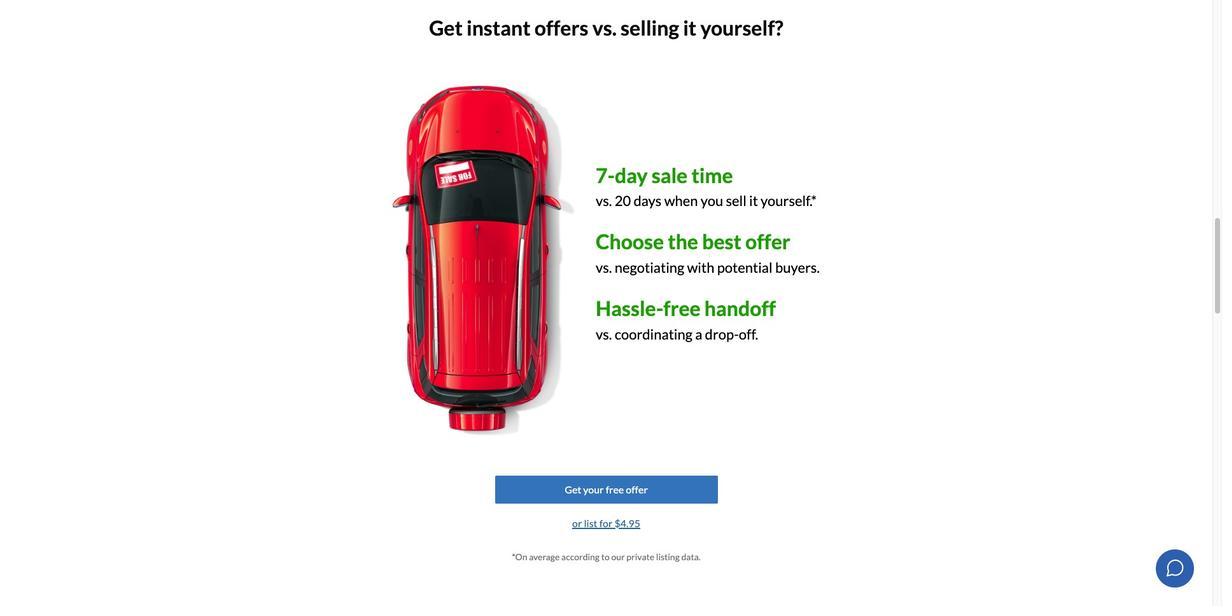 Task type: describe. For each thing, give the bounding box(es) containing it.
choose
[[596, 229, 664, 254]]

free inside 'button'
[[606, 484, 624, 496]]

get for get instant offers vs. selling it yourself?
[[429, 15, 463, 40]]

hassle-
[[596, 296, 664, 321]]

according
[[562, 552, 600, 563]]

time
[[692, 163, 733, 188]]

drop-
[[705, 326, 739, 343]]

get your free offer button
[[495, 476, 718, 504]]

days
[[634, 192, 662, 209]]

7-
[[596, 163, 615, 188]]

hassle-free handoff vs. coordinating a drop-off.
[[596, 296, 776, 343]]

vs. right offers
[[593, 15, 617, 40]]

off.
[[739, 326, 758, 343]]

best
[[702, 229, 742, 254]]

average
[[529, 552, 560, 563]]

0 vertical spatial it
[[683, 15, 697, 40]]

*on average according to our private listing data.
[[512, 552, 701, 563]]

you
[[701, 192, 723, 209]]

for
[[600, 518, 613, 530]]

sell
[[726, 192, 747, 209]]

red car image
[[393, 86, 576, 437]]

negotiating
[[615, 259, 685, 276]]

get instant offers vs. selling it yourself?
[[429, 15, 784, 40]]

vs. inside 7-day sale time vs. 20 days when you sell it yourself.*
[[596, 192, 612, 209]]

data.
[[682, 552, 701, 563]]

or list for $4.95
[[572, 518, 641, 530]]

$4.95
[[615, 518, 641, 530]]

when
[[664, 192, 698, 209]]

or
[[572, 518, 582, 530]]

private
[[627, 552, 655, 563]]

7-day sale time vs. 20 days when you sell it yourself.*
[[596, 163, 817, 209]]

offer for best
[[746, 229, 791, 254]]

it inside 7-day sale time vs. 20 days when you sell it yourself.*
[[749, 192, 758, 209]]



Task type: vqa. For each thing, say whether or not it's contained in the screenshot.
'can'
no



Task type: locate. For each thing, give the bounding box(es) containing it.
*on
[[512, 552, 527, 563]]

yourself?
[[701, 15, 784, 40]]

offer for free
[[626, 484, 648, 496]]

choose the best offer vs. negotiating with potential buyers.
[[596, 229, 820, 276]]

to
[[601, 552, 610, 563]]

handoff
[[705, 296, 776, 321]]

1 vertical spatial get
[[565, 484, 581, 496]]

coordinating
[[615, 326, 693, 343]]

get left instant
[[429, 15, 463, 40]]

1 horizontal spatial get
[[565, 484, 581, 496]]

0 vertical spatial offer
[[746, 229, 791, 254]]

get inside get your free offer 'button'
[[565, 484, 581, 496]]

a
[[695, 326, 703, 343]]

with
[[687, 259, 715, 276]]

offer up $4.95
[[626, 484, 648, 496]]

0 vertical spatial get
[[429, 15, 463, 40]]

1 horizontal spatial free
[[664, 296, 701, 321]]

it right sell
[[749, 192, 758, 209]]

1 vertical spatial it
[[749, 192, 758, 209]]

offer up potential
[[746, 229, 791, 254]]

offer inside 'button'
[[626, 484, 648, 496]]

vs. down choose
[[596, 259, 612, 276]]

0 horizontal spatial get
[[429, 15, 463, 40]]

free inside hassle-free handoff vs. coordinating a drop-off.
[[664, 296, 701, 321]]

it right selling
[[683, 15, 697, 40]]

offer inside choose the best offer vs. negotiating with potential buyers.
[[746, 229, 791, 254]]

selling
[[621, 15, 679, 40]]

20
[[615, 192, 631, 209]]

0 horizontal spatial offer
[[626, 484, 648, 496]]

1 vertical spatial free
[[606, 484, 624, 496]]

potential
[[717, 259, 773, 276]]

1 vertical spatial offer
[[626, 484, 648, 496]]

get
[[429, 15, 463, 40], [565, 484, 581, 496]]

0 horizontal spatial it
[[683, 15, 697, 40]]

free up a
[[664, 296, 701, 321]]

or list for $4.95 button
[[572, 515, 641, 534]]

sale
[[652, 163, 688, 188]]

list
[[584, 518, 598, 530]]

instant
[[467, 15, 531, 40]]

day
[[615, 163, 648, 188]]

get your free offer
[[565, 484, 648, 496]]

vs. left 20 on the top of page
[[596, 192, 612, 209]]

free right your on the left bottom
[[606, 484, 624, 496]]

it
[[683, 15, 697, 40], [749, 192, 758, 209]]

get left your on the left bottom
[[565, 484, 581, 496]]

buyers.
[[775, 259, 820, 276]]

offers
[[535, 15, 589, 40]]

free
[[664, 296, 701, 321], [606, 484, 624, 496]]

open chat window image
[[1165, 559, 1186, 579]]

vs. inside hassle-free handoff vs. coordinating a drop-off.
[[596, 326, 612, 343]]

1 horizontal spatial it
[[749, 192, 758, 209]]

1 horizontal spatial offer
[[746, 229, 791, 254]]

vs. down hassle-
[[596, 326, 612, 343]]

your
[[583, 484, 604, 496]]

vs. inside choose the best offer vs. negotiating with potential buyers.
[[596, 259, 612, 276]]

the
[[668, 229, 698, 254]]

vs.
[[593, 15, 617, 40], [596, 192, 612, 209], [596, 259, 612, 276], [596, 326, 612, 343]]

0 vertical spatial free
[[664, 296, 701, 321]]

offer
[[746, 229, 791, 254], [626, 484, 648, 496]]

listing
[[656, 552, 680, 563]]

get for get your free offer
[[565, 484, 581, 496]]

0 horizontal spatial free
[[606, 484, 624, 496]]

yourself.*
[[761, 192, 817, 209]]

our
[[611, 552, 625, 563]]



